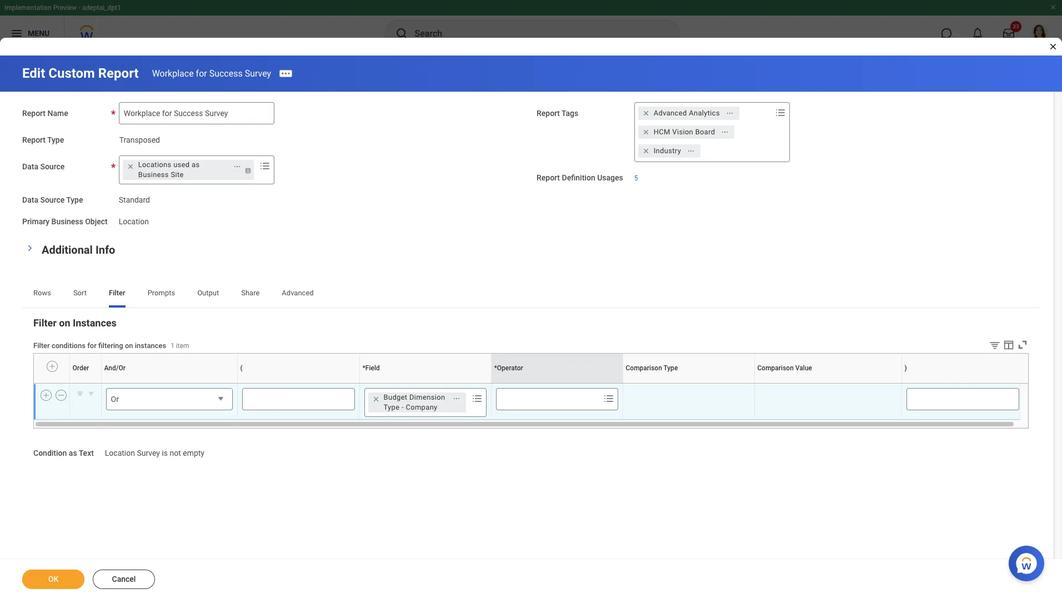 Task type: locate. For each thing, give the bounding box(es) containing it.
1 horizontal spatial -
[[402, 403, 404, 411]]

advanced
[[654, 109, 687, 117], [282, 289, 314, 297]]

0 horizontal spatial survey
[[137, 449, 160, 458]]

advanced analytics, press delete to clear value. option
[[638, 107, 739, 120]]

-
[[78, 4, 81, 12], [402, 403, 404, 411]]

0 horizontal spatial business
[[51, 217, 83, 226]]

row element
[[34, 354, 1024, 383], [34, 384, 1024, 420]]

1 vertical spatial and/or
[[168, 383, 170, 384]]

hcm vision board element
[[654, 127, 715, 137]]

0 horizontal spatial as
[[69, 449, 77, 458]]

0 vertical spatial order
[[73, 364, 89, 372]]

on right filtering
[[125, 342, 133, 350]]

location survey is not empty
[[105, 449, 204, 458]]

1 vertical spatial -
[[402, 403, 404, 411]]

filter conditions for filtering on instances 1 item
[[33, 342, 189, 350]]

0 horizontal spatial *
[[363, 364, 365, 372]]

standard
[[119, 196, 150, 204]]

budget
[[384, 393, 408, 401]]

board
[[695, 128, 715, 136]]

tab list inside edit custom report main content
[[22, 281, 1040, 308]]

1 vertical spatial order
[[85, 383, 86, 384]]

for left success
[[196, 68, 207, 79]]

- right preview
[[78, 4, 81, 12]]

2 * from the left
[[494, 364, 497, 372]]

condition
[[33, 449, 67, 458]]

budget dimension type - company element
[[384, 393, 446, 413]]

search image
[[395, 27, 408, 40]]

workplace for success survey
[[152, 68, 271, 79]]

locations used as business site element
[[138, 160, 227, 180]]

advanced up hcm
[[654, 109, 687, 117]]

primary business object
[[22, 217, 108, 226]]

1 horizontal spatial value
[[829, 383, 830, 384]]

0 vertical spatial as
[[192, 161, 200, 169]]

report for report name
[[22, 109, 46, 118]]

2 data from the top
[[22, 196, 38, 204]]

0 horizontal spatial )
[[905, 364, 907, 372]]

plus image
[[42, 390, 50, 400]]

0 horizontal spatial advanced
[[282, 289, 314, 297]]

prompts image right related actions icon
[[774, 106, 787, 119]]

related actions image for locations used as business site
[[233, 163, 241, 170]]

1 * from the left
[[363, 364, 365, 372]]

x small image inside "industry, press delete to clear value." option
[[640, 146, 652, 157]]

location right text
[[105, 449, 135, 458]]

1 vertical spatial source
[[40, 196, 65, 204]]

1 horizontal spatial field
[[424, 383, 426, 384]]

None text field
[[242, 388, 355, 410], [906, 388, 1019, 410], [242, 388, 355, 410], [906, 388, 1019, 410]]

advanced analytics
[[654, 109, 720, 117]]

x small image for industry
[[640, 146, 652, 157]]

report left tags
[[537, 109, 560, 118]]

1 horizontal spatial (
[[298, 383, 298, 384]]

order up the caret bottom icon
[[85, 383, 86, 384]]

on up 'conditions'
[[59, 317, 70, 329]]

location inside filter on instances group
[[105, 449, 135, 458]]

business
[[138, 171, 169, 179], [51, 217, 83, 226]]

1 vertical spatial prompts image
[[470, 392, 484, 405]]

x small image inside locations used as business site, press delete to clear value. "option"
[[125, 161, 136, 172]]

advanced for advanced analytics
[[654, 109, 687, 117]]

0 vertical spatial prompts image
[[774, 106, 787, 119]]

filter on instances
[[33, 317, 117, 329]]

or
[[111, 395, 119, 404]]

1 horizontal spatial advanced
[[654, 109, 687, 117]]

0 vertical spatial on
[[59, 317, 70, 329]]

is
[[162, 449, 168, 458]]

1 horizontal spatial prompts image
[[602, 392, 615, 405]]

locations
[[138, 161, 171, 169]]

x small image left the industry element on the right top of page
[[640, 146, 652, 157]]

1 horizontal spatial for
[[196, 68, 207, 79]]

additional
[[42, 243, 93, 256]]

prompts image down order and/or ( field operator comparison type comparison value )
[[470, 392, 484, 405]]

or button
[[106, 388, 233, 411]]

) button
[[962, 383, 963, 384]]

tab list containing rows
[[22, 281, 1040, 308]]

0 vertical spatial advanced
[[654, 109, 687, 117]]

as left text
[[69, 449, 77, 458]]

filter
[[109, 289, 125, 297], [33, 317, 57, 329], [33, 342, 50, 350]]

0 horizontal spatial -
[[78, 4, 81, 12]]

0 vertical spatial -
[[78, 4, 81, 12]]

1 horizontal spatial operator
[[556, 383, 558, 384]]

source down report type
[[40, 162, 65, 171]]

report definition usages
[[537, 173, 623, 182]]

related actions image
[[721, 128, 729, 136], [687, 147, 695, 155], [233, 163, 241, 170], [453, 395, 460, 403]]

comparison value column header
[[754, 383, 902, 384]]

survey
[[245, 68, 271, 79], [137, 449, 160, 458]]

operator inside row "element"
[[497, 364, 523, 372]]

0 horizontal spatial on
[[59, 317, 70, 329]]

0 vertical spatial filter
[[109, 289, 125, 297]]

row element up operator field
[[34, 354, 1024, 383]]

order and/or ( field operator comparison type comparison value )
[[85, 383, 963, 384]]

type inside budget dimension type - company
[[384, 403, 400, 411]]

related actions image for industry
[[687, 147, 695, 155]]

related actions image right the locations used as business site element
[[233, 163, 241, 170]]

as right used
[[192, 161, 200, 169]]

order
[[73, 364, 89, 372], [85, 383, 86, 384]]

report up data source
[[22, 136, 46, 144]]

x small image left locations at the left
[[125, 161, 136, 172]]

and/or button
[[168, 383, 170, 384]]

1 horizontal spatial as
[[192, 161, 200, 169]]

0 horizontal spatial field
[[365, 364, 380, 372]]

advanced inside tab list
[[282, 289, 314, 297]]

1 source from the top
[[40, 162, 65, 171]]

* for field
[[363, 364, 365, 372]]

chevron down image
[[26, 241, 34, 255]]

report type
[[22, 136, 64, 144]]

operator
[[497, 364, 523, 372], [556, 383, 558, 384]]

advanced inside option
[[654, 109, 687, 117]]

report tags
[[537, 109, 578, 118]]

toolbar inside filter on instances group
[[981, 339, 1029, 353]]

0 vertical spatial (
[[240, 364, 243, 372]]

for
[[196, 68, 207, 79], [87, 342, 97, 350]]

fullscreen image
[[1017, 339, 1029, 351]]

data source
[[22, 162, 65, 171]]

related actions image down related actions icon
[[721, 128, 729, 136]]

value
[[796, 364, 812, 372], [829, 383, 830, 384]]

1 vertical spatial business
[[51, 217, 83, 226]]

1 horizontal spatial on
[[125, 342, 133, 350]]

x small image inside budget dimension type - company, press delete to clear value. option
[[370, 394, 381, 405]]

1 vertical spatial prompts image
[[602, 392, 615, 405]]

* operator
[[494, 364, 523, 372]]

field
[[365, 364, 380, 372], [424, 383, 426, 384]]

comparison type
[[626, 364, 678, 372]]

location
[[119, 217, 149, 226], [105, 449, 135, 458]]

as
[[192, 161, 200, 169], [69, 449, 77, 458]]

5 button
[[634, 174, 640, 183]]

)
[[905, 364, 907, 372], [962, 383, 963, 384]]

1 horizontal spatial survey
[[245, 68, 271, 79]]

on
[[59, 317, 70, 329], [125, 342, 133, 350]]

filtering
[[98, 342, 123, 350]]

row element containing or
[[34, 384, 1024, 420]]

0 vertical spatial survey
[[245, 68, 271, 79]]

order up order column header on the bottom left
[[73, 364, 89, 372]]

object
[[85, 217, 108, 226]]

*
[[363, 364, 365, 372], [494, 364, 497, 372]]

workday assistant region
[[1009, 542, 1049, 582]]

0 vertical spatial value
[[796, 364, 812, 372]]

1 vertical spatial survey
[[137, 449, 160, 458]]

location element
[[119, 215, 149, 226]]

x small image left budget on the bottom of the page
[[370, 394, 381, 405]]

toolbar
[[981, 339, 1029, 353]]

filter right sort
[[109, 289, 125, 297]]

0 vertical spatial prompts image
[[258, 159, 272, 173]]

x small image left hcm
[[640, 127, 652, 138]]

prompts image
[[774, 106, 787, 119], [470, 392, 484, 405]]

row element down order and/or ( field operator comparison type comparison value )
[[34, 384, 1024, 420]]

additional info button
[[42, 243, 115, 256]]

survey left 'is'
[[137, 449, 160, 458]]

for left filtering
[[87, 342, 97, 350]]

data
[[22, 162, 38, 171], [22, 196, 38, 204]]

1 vertical spatial location
[[105, 449, 135, 458]]

operator up operator field
[[556, 383, 558, 384]]

click to view/edit grid preferences image
[[1003, 339, 1015, 351]]

edit
[[22, 66, 45, 81]]

items selected list box
[[635, 104, 773, 160]]

(
[[240, 364, 243, 372], [298, 383, 298, 384]]

field button
[[424, 383, 426, 384]]

1 horizontal spatial business
[[138, 171, 169, 179]]

operator up order and/or ( field operator comparison type comparison value )
[[497, 364, 523, 372]]

1 vertical spatial as
[[69, 449, 77, 458]]

prompts image
[[258, 159, 272, 173], [602, 392, 615, 405]]

success
[[209, 68, 243, 79]]

inbox large image
[[1003, 28, 1015, 39]]

type
[[47, 136, 64, 144], [66, 196, 83, 204], [664, 364, 678, 372], [689, 383, 691, 384], [384, 403, 400, 411]]

1 vertical spatial advanced
[[282, 289, 314, 297]]

related actions image down hcm vision board, press delete to clear value. option
[[687, 147, 695, 155]]

minus image
[[57, 390, 65, 400]]

info
[[95, 243, 115, 256]]

1 vertical spatial filter
[[33, 317, 57, 329]]

tags
[[562, 109, 578, 118]]

for inside filter on instances group
[[87, 342, 97, 350]]

2 row element from the top
[[34, 384, 1024, 420]]

advanced right "share"
[[282, 289, 314, 297]]

source for data source
[[40, 162, 65, 171]]

1 vertical spatial field
[[424, 383, 426, 384]]

cancel button
[[93, 570, 155, 589]]

0 horizontal spatial for
[[87, 342, 97, 350]]

0 vertical spatial source
[[40, 162, 65, 171]]

1 data from the top
[[22, 162, 38, 171]]

advanced analytics element
[[654, 108, 720, 118]]

report left definition
[[537, 173, 560, 182]]

0 vertical spatial field
[[365, 364, 380, 372]]

0 vertical spatial row element
[[34, 354, 1024, 383]]

x small image
[[640, 108, 652, 119], [640, 127, 652, 138], [640, 146, 652, 157], [125, 161, 136, 172], [370, 394, 381, 405]]

1 vertical spatial for
[[87, 342, 97, 350]]

2 vertical spatial filter
[[33, 342, 50, 350]]

as inside locations used as business site
[[192, 161, 200, 169]]

0 vertical spatial location
[[119, 217, 149, 226]]

report for report type
[[22, 136, 46, 144]]

edit custom report dialog
[[0, 0, 1062, 599]]

data source type
[[22, 196, 83, 204]]

report
[[98, 66, 139, 81], [22, 109, 46, 118], [537, 109, 560, 118], [22, 136, 46, 144], [537, 173, 560, 182]]

location down standard
[[119, 217, 149, 226]]

sort
[[73, 289, 87, 297]]

related actions image right dimension
[[453, 395, 460, 403]]

x small image inside advanced analytics, press delete to clear value. option
[[640, 108, 652, 119]]

and/or
[[104, 364, 126, 372], [168, 383, 170, 384]]

data up 'primary'
[[22, 196, 38, 204]]

x small image for budget dimension type - company
[[370, 394, 381, 405]]

analytics
[[689, 109, 720, 117]]

operator button
[[556, 383, 558, 384]]

source
[[40, 162, 65, 171], [40, 196, 65, 204]]

2 source from the top
[[40, 196, 65, 204]]

0 vertical spatial and/or
[[104, 364, 126, 372]]

survey inside filter on instances group
[[137, 449, 160, 458]]

budget dimension type - company, press delete to clear value. option
[[368, 393, 466, 413]]

tab list
[[22, 281, 1040, 308]]

and/or down filter conditions for filtering on instances 1 item
[[104, 364, 126, 372]]

data source type element
[[119, 189, 150, 205]]

business down locations at the left
[[138, 171, 169, 179]]

row element containing order
[[34, 354, 1024, 383]]

1 vertical spatial row element
[[34, 384, 1024, 420]]

0 horizontal spatial operator
[[497, 364, 523, 372]]

caret bottom image
[[74, 388, 85, 399]]

source up primary business object at top left
[[40, 196, 65, 204]]

5
[[634, 174, 638, 182]]

1 vertical spatial data
[[22, 196, 38, 204]]

1
[[171, 342, 174, 350]]

profile logan mcneil element
[[1025, 21, 1056, 46]]

x small image inside hcm vision board, press delete to clear value. option
[[640, 127, 652, 138]]

comparison type button
[[686, 383, 691, 384]]

report name
[[22, 109, 68, 118]]

Operator field
[[496, 389, 599, 409]]

0 horizontal spatial (
[[240, 364, 243, 372]]

0 vertical spatial business
[[138, 171, 169, 179]]

industry
[[654, 147, 681, 155]]

and/or up or popup button
[[168, 383, 170, 384]]

report left name
[[22, 109, 46, 118]]

comparison
[[626, 364, 662, 372], [758, 364, 794, 372], [686, 383, 689, 384], [826, 383, 829, 384]]

0 vertical spatial operator
[[497, 364, 523, 372]]

x small image left the advanced analytics element
[[640, 108, 652, 119]]

0 vertical spatial )
[[905, 364, 907, 372]]

filter down rows
[[33, 317, 57, 329]]

filter for filter
[[109, 289, 125, 297]]

ok button
[[22, 570, 84, 589]]

business down data source type
[[51, 217, 83, 226]]

data down report type
[[22, 162, 38, 171]]

comparison value
[[758, 364, 812, 372]]

1 horizontal spatial *
[[494, 364, 497, 372]]

0 vertical spatial data
[[22, 162, 38, 171]]

dimension
[[409, 393, 445, 401]]

filter up plus image
[[33, 342, 50, 350]]

1 row element from the top
[[34, 354, 1024, 383]]

0 horizontal spatial prompts image
[[258, 159, 272, 173]]

1 vertical spatial )
[[962, 383, 963, 384]]

- down budget on the bottom of the page
[[402, 403, 404, 411]]

survey right success
[[245, 68, 271, 79]]



Task type: vqa. For each thing, say whether or not it's contained in the screenshot.
right 01/26/2023
no



Task type: describe. For each thing, give the bounding box(es) containing it.
Report Name text field
[[119, 102, 274, 124]]

custom
[[48, 66, 95, 81]]

0 horizontal spatial prompts image
[[470, 392, 484, 405]]

locations used as business site
[[138, 161, 200, 179]]

1 vertical spatial value
[[829, 383, 830, 384]]

related actions image
[[726, 109, 734, 117]]

filter on instances group
[[33, 316, 1029, 459]]

( inside row "element"
[[240, 364, 243, 372]]

source for data source type
[[40, 196, 65, 204]]

0 vertical spatial for
[[196, 68, 207, 79]]

data for data source
[[22, 162, 38, 171]]

share
[[241, 289, 260, 297]]

implementation preview -   adeptai_dpt1 banner
[[0, 0, 1062, 51]]

edit custom report
[[22, 66, 139, 81]]

as inside filter on instances group
[[69, 449, 77, 458]]

implementation preview -   adeptai_dpt1
[[4, 4, 121, 12]]

hcm
[[654, 128, 670, 136]]

locations used as business site, press delete to clear value. option
[[123, 160, 254, 180]]

related actions image for hcm vision board
[[721, 128, 729, 136]]

close edit custom report image
[[1049, 42, 1058, 51]]

x small image for locations used as business site
[[125, 161, 136, 172]]

filter on instances button
[[33, 317, 117, 329]]

( button
[[298, 383, 299, 384]]

x small image for hcm vision board
[[640, 127, 652, 138]]

budget dimension type - company
[[384, 393, 445, 411]]

adeptai_dpt1
[[82, 4, 121, 12]]

notifications large image
[[972, 28, 983, 39]]

additional info
[[42, 243, 115, 256]]

1 horizontal spatial prompts image
[[774, 106, 787, 119]]

order column header
[[69, 383, 101, 384]]

implementation
[[4, 4, 51, 12]]

primary
[[22, 217, 49, 226]]

* for operator
[[494, 364, 497, 372]]

industry, press delete to clear value. option
[[638, 144, 701, 158]]

advanced for advanced
[[282, 289, 314, 297]]

* field
[[363, 364, 380, 372]]

workplace for success survey element
[[152, 68, 271, 79]]

definition
[[562, 173, 595, 182]]

filter for filter on instances
[[33, 317, 57, 329]]

related actions image for budget dimension type - company
[[453, 395, 460, 403]]

item
[[176, 342, 189, 350]]

0 horizontal spatial and/or
[[104, 364, 126, 372]]

select to filter grid data image
[[989, 339, 1001, 351]]

instances
[[73, 317, 117, 329]]

hcm vision board, press delete to clear value. option
[[638, 126, 735, 139]]

workplace
[[152, 68, 194, 79]]

1 vertical spatial operator
[[556, 383, 558, 384]]

site
[[171, 171, 184, 179]]

rows
[[33, 289, 51, 297]]

- inside budget dimension type - company
[[402, 403, 404, 411]]

ok
[[48, 575, 58, 584]]

order for order and/or ( field operator comparison type comparison value )
[[85, 383, 86, 384]]

business inside locations used as business site
[[138, 171, 169, 179]]

preview
[[53, 4, 77, 12]]

instances
[[135, 342, 166, 350]]

name
[[48, 109, 68, 118]]

text
[[79, 449, 94, 458]]

edit custom report main content
[[0, 56, 1062, 599]]

conditions
[[52, 342, 86, 350]]

plus image
[[48, 362, 56, 372]]

industry element
[[654, 146, 681, 156]]

1 vertical spatial (
[[298, 383, 298, 384]]

x small image for advanced analytics
[[640, 108, 652, 119]]

- inside banner
[[78, 4, 81, 12]]

condition as text
[[33, 449, 94, 458]]

used
[[173, 161, 190, 169]]

close environment banner image
[[1050, 4, 1057, 11]]

) inside row "element"
[[905, 364, 907, 372]]

vision
[[672, 128, 693, 136]]

caret down image
[[85, 388, 96, 399]]

prompts
[[148, 289, 175, 297]]

0 horizontal spatial value
[[796, 364, 812, 372]]

empty
[[183, 449, 204, 458]]

report for report tags
[[537, 109, 560, 118]]

usages
[[597, 173, 623, 182]]

not
[[170, 449, 181, 458]]

location for location element at the left
[[119, 217, 149, 226]]

report for report definition usages
[[537, 173, 560, 182]]

order for order
[[73, 364, 89, 372]]

1 horizontal spatial )
[[962, 383, 963, 384]]

output
[[197, 289, 219, 297]]

company
[[406, 403, 438, 411]]

data for data source type
[[22, 196, 38, 204]]

1 vertical spatial on
[[125, 342, 133, 350]]

location for location survey is not empty
[[105, 449, 135, 458]]

hcm vision board
[[654, 128, 715, 136]]

report right custom
[[98, 66, 139, 81]]

cancel
[[112, 575, 136, 584]]

filter for filter conditions for filtering on instances 1 item
[[33, 342, 50, 350]]

1 horizontal spatial and/or
[[168, 383, 170, 384]]



